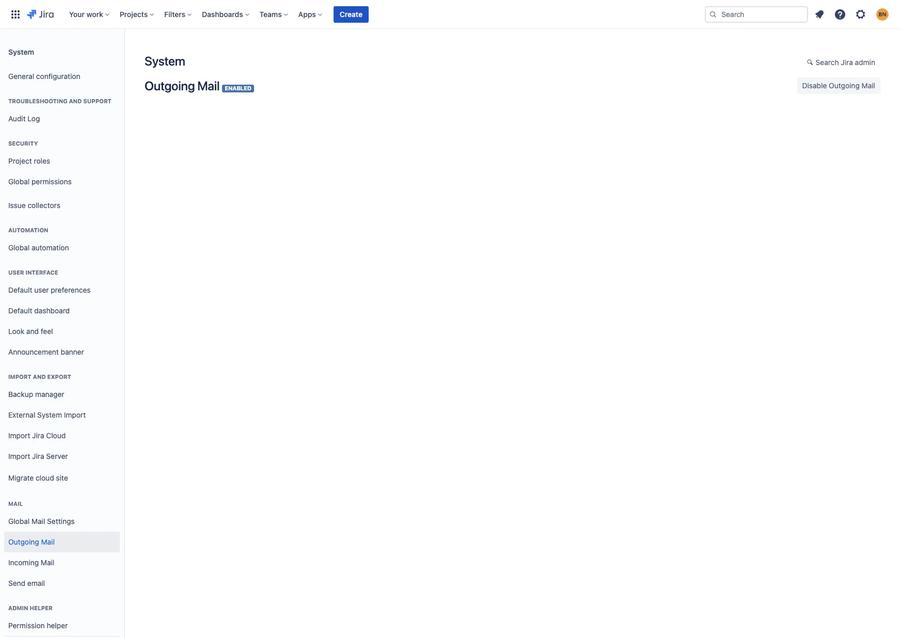 Task type: describe. For each thing, give the bounding box(es) containing it.
migrate cloud site link
[[4, 467, 120, 490]]

import down backup manager "link"
[[64, 410, 86, 419]]

outgoing inside button
[[829, 81, 860, 90]]

default user preferences
[[8, 285, 91, 294]]

apps button
[[295, 6, 326, 22]]

announcement banner link
[[4, 342, 120, 363]]

dashboards button
[[199, 6, 253, 22]]

help image
[[834, 8, 847, 20]]

backup
[[8, 390, 33, 399]]

cloud
[[46, 431, 66, 440]]

your work button
[[66, 6, 114, 22]]

mail for global mail settings
[[32, 517, 45, 526]]

helper for admin helper
[[30, 605, 53, 612]]

log
[[28, 114, 40, 123]]

permission helper
[[8, 621, 68, 630]]

create
[[340, 10, 363, 18]]

troubleshooting and support
[[8, 98, 112, 104]]

outgoing mail
[[8, 538, 55, 546]]

admin helper group
[[4, 594, 120, 637]]

migrate
[[8, 473, 34, 482]]

and for troubleshooting
[[69, 98, 82, 104]]

default for default user preferences
[[8, 285, 32, 294]]

global mail settings
[[8, 517, 75, 526]]

notifications image
[[814, 8, 826, 20]]

export
[[47, 373, 71, 380]]

mail for outgoing mail
[[41, 538, 55, 546]]

admin
[[855, 58, 876, 67]]

global for global automation
[[8, 243, 30, 252]]

feel
[[41, 327, 53, 336]]

system inside import and export 'group'
[[37, 410, 62, 419]]

external system import link
[[4, 405, 120, 426]]

import for import and export
[[8, 373, 31, 380]]

import for import jira server
[[8, 452, 30, 461]]

import jira server
[[8, 452, 68, 461]]

teams
[[260, 10, 282, 18]]

default for default dashboard
[[8, 306, 32, 315]]

search jira admin link
[[802, 55, 881, 71]]

external
[[8, 410, 35, 419]]

apps
[[298, 10, 316, 18]]

incoming mail link
[[4, 553, 120, 573]]

import jira server link
[[4, 446, 120, 467]]

support
[[83, 98, 112, 104]]

your work
[[69, 10, 103, 18]]

look
[[8, 327, 24, 336]]

interface
[[26, 269, 58, 276]]

your
[[69, 10, 85, 18]]

look and feel
[[8, 327, 53, 336]]

send
[[8, 579, 25, 588]]

permission helper link
[[4, 616, 120, 636]]

appswitcher icon image
[[9, 8, 22, 20]]

audit
[[8, 114, 26, 123]]

projects button
[[117, 6, 158, 22]]

general configuration link
[[4, 66, 120, 87]]

general configuration
[[8, 72, 80, 80]]

roles
[[34, 156, 50, 165]]

create button
[[334, 6, 369, 22]]

admin
[[8, 605, 28, 612]]

disable
[[803, 81, 827, 90]]

automation group
[[4, 216, 120, 261]]

project roles link
[[4, 151, 120, 171]]

teams button
[[257, 6, 292, 22]]

send email link
[[4, 573, 120, 594]]

general
[[8, 72, 34, 80]]

global for global mail settings
[[8, 517, 30, 526]]

announcement banner
[[8, 347, 84, 356]]

import and export
[[8, 373, 71, 380]]

sidebar navigation image
[[113, 41, 135, 62]]

global automation link
[[4, 238, 120, 258]]

issue
[[8, 201, 26, 210]]

default dashboard
[[8, 306, 70, 315]]



Task type: locate. For each thing, give the bounding box(es) containing it.
announcement
[[8, 347, 59, 356]]

1 global from the top
[[8, 177, 30, 186]]

2 default from the top
[[8, 306, 32, 315]]

dashboards
[[202, 10, 243, 18]]

project
[[8, 156, 32, 165]]

your profile and settings image
[[877, 8, 889, 20]]

external system import
[[8, 410, 86, 419]]

global inside automation group
[[8, 243, 30, 252]]

backup manager
[[8, 390, 64, 399]]

troubleshooting and support group
[[4, 87, 120, 132]]

import and export group
[[4, 363, 120, 493]]

permission
[[8, 621, 45, 630]]

and left feel
[[26, 327, 39, 336]]

jira left server in the bottom left of the page
[[32, 452, 44, 461]]

and left support
[[69, 98, 82, 104]]

jira left "cloud" on the left of the page
[[32, 431, 44, 440]]

projects
[[120, 10, 148, 18]]

dashboard
[[34, 306, 70, 315]]

helper inside permission helper link
[[47, 621, 68, 630]]

0 vertical spatial jira
[[841, 58, 853, 67]]

0 vertical spatial helper
[[30, 605, 53, 612]]

and inside 'group'
[[33, 373, 46, 380]]

migrate cloud site
[[8, 473, 68, 482]]

global down project
[[8, 177, 30, 186]]

disable outgoing mail button
[[797, 77, 881, 94]]

site
[[56, 473, 68, 482]]

automation
[[32, 243, 69, 252]]

0 vertical spatial and
[[69, 98, 82, 104]]

incoming
[[8, 558, 39, 567]]

system up general
[[8, 47, 34, 56]]

global up outgoing mail
[[8, 517, 30, 526]]

security
[[8, 140, 38, 147]]

outgoing inside mail "group"
[[8, 538, 39, 546]]

2 horizontal spatial outgoing
[[829, 81, 860, 90]]

import jira cloud
[[8, 431, 66, 440]]

admin helper
[[8, 605, 53, 612]]

2 vertical spatial global
[[8, 517, 30, 526]]

outgoing for outgoing mail enabled
[[145, 79, 195, 93]]

outgoing mail link
[[4, 532, 120, 553]]

3 global from the top
[[8, 517, 30, 526]]

1 vertical spatial helper
[[47, 621, 68, 630]]

global inside security group
[[8, 177, 30, 186]]

jira for admin
[[841, 58, 853, 67]]

2 vertical spatial jira
[[32, 452, 44, 461]]

1 vertical spatial default
[[8, 306, 32, 315]]

issue collectors link
[[4, 195, 120, 216]]

0 horizontal spatial outgoing
[[8, 538, 39, 546]]

2 global from the top
[[8, 243, 30, 252]]

jira for server
[[32, 452, 44, 461]]

import down the external
[[8, 431, 30, 440]]

jira left admin at right top
[[841, 58, 853, 67]]

user
[[34, 285, 49, 294]]

default
[[8, 285, 32, 294], [8, 306, 32, 315]]

1 vertical spatial jira
[[32, 431, 44, 440]]

system down manager
[[37, 410, 62, 419]]

and inside group
[[69, 98, 82, 104]]

security group
[[4, 129, 120, 195]]

search
[[816, 58, 839, 67]]

troubleshooting
[[8, 98, 67, 104]]

mail group
[[4, 490, 120, 597]]

1 horizontal spatial outgoing
[[145, 79, 195, 93]]

jira
[[841, 58, 853, 67], [32, 431, 44, 440], [32, 452, 44, 461]]

collectors
[[28, 201, 60, 210]]

mail up email on the bottom left
[[41, 558, 54, 567]]

mail inside button
[[862, 81, 876, 90]]

outgoing mail enabled
[[145, 79, 251, 93]]

global
[[8, 177, 30, 186], [8, 243, 30, 252], [8, 517, 30, 526]]

import for import jira cloud
[[8, 431, 30, 440]]

and for import
[[33, 373, 46, 380]]

look and feel link
[[4, 321, 120, 342]]

and
[[69, 98, 82, 104], [26, 327, 39, 336], [33, 373, 46, 380]]

mail
[[197, 79, 220, 93], [862, 81, 876, 90], [8, 501, 23, 507], [32, 517, 45, 526], [41, 538, 55, 546], [41, 558, 54, 567]]

audit log link
[[4, 108, 120, 129]]

mail down migrate on the left bottom of page
[[8, 501, 23, 507]]

primary element
[[6, 0, 705, 29]]

and for look
[[26, 327, 39, 336]]

issue collectors
[[8, 201, 60, 210]]

enabled
[[225, 85, 251, 91]]

server
[[46, 452, 68, 461]]

user
[[8, 269, 24, 276]]

0 vertical spatial default
[[8, 285, 32, 294]]

import jira cloud link
[[4, 426, 120, 446]]

settings image
[[855, 8, 867, 20]]

user interface group
[[4, 258, 120, 366]]

filters button
[[161, 6, 196, 22]]

global down the "automation"
[[8, 243, 30, 252]]

Search field
[[705, 6, 808, 22]]

and up backup manager
[[33, 373, 46, 380]]

import
[[8, 373, 31, 380], [64, 410, 86, 419], [8, 431, 30, 440], [8, 452, 30, 461]]

mail for outgoing mail enabled
[[197, 79, 220, 93]]

1 vertical spatial global
[[8, 243, 30, 252]]

1 vertical spatial and
[[26, 327, 39, 336]]

global automation
[[8, 243, 69, 252]]

audit log
[[8, 114, 40, 123]]

work
[[86, 10, 103, 18]]

user interface
[[8, 269, 58, 276]]

search image
[[709, 10, 718, 18]]

system up 'outgoing mail enabled'
[[145, 54, 185, 68]]

and inside 'user interface' group
[[26, 327, 39, 336]]

mail up outgoing mail
[[32, 517, 45, 526]]

helper for permission helper
[[47, 621, 68, 630]]

incoming mail
[[8, 558, 54, 567]]

disable outgoing mail
[[803, 81, 876, 90]]

0 horizontal spatial system
[[8, 47, 34, 56]]

mail down admin at right top
[[862, 81, 876, 90]]

0 vertical spatial global
[[8, 177, 30, 186]]

automation
[[8, 227, 48, 233]]

2 horizontal spatial system
[[145, 54, 185, 68]]

send email
[[8, 579, 45, 588]]

global inside "link"
[[8, 517, 30, 526]]

mail down global mail settings
[[41, 538, 55, 546]]

banner containing your work
[[0, 0, 901, 29]]

mail inside "link"
[[32, 517, 45, 526]]

settings
[[47, 517, 75, 526]]

cloud
[[36, 473, 54, 482]]

1 default from the top
[[8, 285, 32, 294]]

jira inside 'link'
[[841, 58, 853, 67]]

default down "user" at left
[[8, 285, 32, 294]]

import up backup
[[8, 373, 31, 380]]

default user preferences link
[[4, 280, 120, 301]]

banner
[[0, 0, 901, 29]]

helper right permission
[[47, 621, 68, 630]]

manager
[[35, 390, 64, 399]]

default up look
[[8, 306, 32, 315]]

outgoing for outgoing mail
[[8, 538, 39, 546]]

project roles
[[8, 156, 50, 165]]

backup manager link
[[4, 384, 120, 405]]

helper up permission helper
[[30, 605, 53, 612]]

import up migrate on the left bottom of page
[[8, 452, 30, 461]]

default dashboard link
[[4, 301, 120, 321]]

configuration
[[36, 72, 80, 80]]

global permissions
[[8, 177, 72, 186]]

jira image
[[27, 8, 54, 20], [27, 8, 54, 20]]

permissions
[[32, 177, 72, 186]]

preferences
[[51, 285, 91, 294]]

jira for cloud
[[32, 431, 44, 440]]

search jira admin
[[816, 58, 876, 67]]

global mail settings link
[[4, 511, 120, 532]]

email
[[27, 579, 45, 588]]

system
[[8, 47, 34, 56], [145, 54, 185, 68], [37, 410, 62, 419]]

filters
[[164, 10, 185, 18]]

mail for incoming mail
[[41, 558, 54, 567]]

global permissions link
[[4, 171, 120, 192]]

1 horizontal spatial system
[[37, 410, 62, 419]]

global for global permissions
[[8, 177, 30, 186]]

small image
[[807, 58, 815, 67]]

2 vertical spatial and
[[33, 373, 46, 380]]

banner
[[61, 347, 84, 356]]

mail left the enabled
[[197, 79, 220, 93]]



Task type: vqa. For each thing, say whether or not it's contained in the screenshot.
the rightmost you
no



